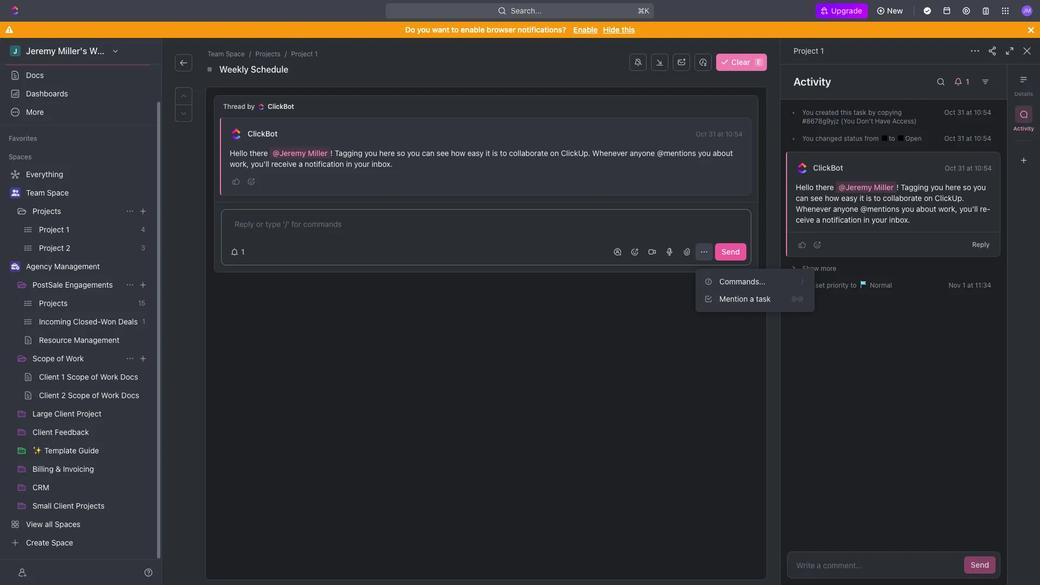 Task type: locate. For each thing, give the bounding box(es) containing it.
at
[[966, 108, 972, 117], [718, 130, 724, 138], [966, 134, 972, 143], [967, 164, 973, 172], [968, 281, 974, 289]]

easy inside ! tagging you here so you can see how easy it is to collaborate on clickup. whenever anyone @mentions you about work, you'll receive a notification in your inbox.
[[468, 148, 484, 158]]

this
[[622, 25, 635, 34], [841, 108, 852, 117]]

how inside the ! tagging you here so you can see how easy it is to collaborate on clickup. whenever anyone @mentions you about work, you'll re ceive a notification in your inbox.
[[825, 193, 840, 203]]

@@
[[792, 295, 804, 303]]

tree containing team space
[[4, 166, 152, 552]]

hello inside task sidebar content section
[[796, 183, 814, 192]]

collaborate
[[509, 148, 548, 158], [883, 193, 922, 203]]

2 you from the top
[[803, 134, 814, 143]]

0 horizontal spatial notification
[[305, 159, 344, 169]]

scope of work
[[33, 354, 84, 363]]

space up weekly at top
[[226, 50, 245, 58]]

work,
[[230, 159, 249, 169], [939, 204, 958, 213]]

1 inside button
[[241, 247, 245, 256]]

tagging for ceive
[[901, 183, 929, 192]]

your
[[354, 159, 370, 169], [872, 215, 887, 224]]

/
[[249, 50, 251, 58], [285, 50, 287, 58], [802, 277, 804, 286]]

at for set priority to
[[968, 281, 974, 289]]

so for a
[[397, 148, 405, 158]]

1 vertical spatial about
[[917, 204, 937, 213]]

0 vertical spatial about
[[713, 148, 733, 158]]

work, inside ! tagging you here so you can see how easy it is to collaborate on clickup. whenever anyone @mentions you about work, you'll receive a notification in your inbox.
[[230, 159, 249, 169]]

is inside ! tagging you here so you can see how easy it is to collaborate on clickup. whenever anyone @mentions you about work, you'll receive a notification in your inbox.
[[492, 148, 498, 158]]

inbox.
[[372, 159, 393, 169], [889, 215, 910, 224]]

about inside the ! tagging you here so you can see how easy it is to collaborate on clickup. whenever anyone @mentions you about work, you'll re ceive a notification in your inbox.
[[917, 204, 937, 213]]

0 vertical spatial how
[[451, 148, 466, 158]]

1 vertical spatial it
[[860, 193, 864, 203]]

0 horizontal spatial here
[[379, 148, 395, 158]]

scope
[[33, 354, 55, 363]]

task sidebar content section
[[781, 64, 1007, 585]]

task down the commands...
[[756, 294, 771, 303]]

team
[[208, 50, 224, 58], [26, 188, 45, 197]]

1 vertical spatial tagging
[[901, 183, 929, 192]]

set
[[816, 281, 825, 289]]

weekly schedule link
[[217, 63, 291, 76]]

about
[[713, 148, 733, 158], [917, 204, 937, 213]]

hello
[[230, 148, 248, 158], [796, 183, 814, 192]]

whenever inside ! tagging you here so you can see how easy it is to collaborate on clickup. whenever anyone @mentions you about work, you'll receive a notification in your inbox.
[[593, 148, 628, 158]]

work, inside the ! tagging you here so you can see how easy it is to collaborate on clickup. whenever anyone @mentions you about work, you'll re ceive a notification in your inbox.
[[939, 204, 958, 213]]

work, down 'clickbot' button
[[230, 159, 249, 169]]

you'll
[[251, 159, 269, 169], [960, 204, 978, 213]]

0 horizontal spatial how
[[451, 148, 466, 158]]

team right user group image at the top left of page
[[26, 188, 45, 197]]

projects
[[256, 50, 281, 58], [33, 206, 61, 216]]

task up don't
[[854, 108, 867, 117]]

0 vertical spatial hello there
[[230, 148, 270, 158]]

can
[[422, 148, 435, 158], [796, 193, 809, 203]]

collaborate inside ! tagging you here so you can see how easy it is to collaborate on clickup. whenever anyone @mentions you about work, you'll receive a notification in your inbox.
[[509, 148, 548, 158]]

this up (you
[[841, 108, 852, 117]]

you'll inside ! tagging you here so you can see how easy it is to collaborate on clickup. whenever anyone @mentions you about work, you'll receive a notification in your inbox.
[[251, 159, 269, 169]]

team space link
[[205, 49, 247, 60], [26, 184, 150, 202]]

1 horizontal spatial whenever
[[796, 204, 831, 213]]

you created this task by copying #8678g9yjz (you don't have access)
[[803, 108, 917, 125]]

notification
[[305, 159, 344, 169], [823, 215, 862, 224]]

can inside the ! tagging you here so you can see how easy it is to collaborate on clickup. whenever anyone @mentions you about work, you'll re ceive a notification in your inbox.
[[796, 193, 809, 203]]

reply button
[[968, 238, 994, 251]]

it
[[486, 148, 490, 158], [860, 193, 864, 203]]

1 you from the top
[[803, 108, 814, 117]]

clickup.
[[561, 148, 590, 158], [935, 193, 964, 203]]

0 vertical spatial hello
[[230, 148, 248, 158]]

/ up weekly schedule link at the left top of the page
[[249, 50, 251, 58]]

1 horizontal spatial !
[[897, 183, 899, 192]]

work, for a
[[230, 159, 249, 169]]

1 vertical spatial anyone
[[833, 204, 859, 213]]

can inside ! tagging you here so you can see how easy it is to collaborate on clickup. whenever anyone @mentions you about work, you'll receive a notification in your inbox.
[[422, 148, 435, 158]]

so inside ! tagging you here so you can see how easy it is to collaborate on clickup. whenever anyone @mentions you about work, you'll receive a notification in your inbox.
[[397, 148, 405, 158]]

send button
[[715, 243, 747, 261], [965, 557, 996, 574]]

can for ceive
[[796, 193, 809, 203]]

0 vertical spatial here
[[379, 148, 395, 158]]

0 horizontal spatial in
[[346, 159, 352, 169]]

you'll for a
[[251, 159, 269, 169]]

so inside the ! tagging you here so you can see how easy it is to collaborate on clickup. whenever anyone @mentions you about work, you'll re ceive a notification in your inbox.
[[963, 183, 972, 192]]

work, left re
[[939, 204, 958, 213]]

projects link
[[253, 49, 283, 60], [33, 203, 121, 220]]

0 vertical spatial is
[[492, 148, 498, 158]]

so
[[397, 148, 405, 158], [963, 183, 972, 192]]

hello there
[[230, 148, 270, 158], [796, 183, 836, 192]]

1 vertical spatial team space link
[[26, 184, 150, 202]]

want
[[432, 25, 450, 34]]

0 horizontal spatial so
[[397, 148, 405, 158]]

! for a
[[330, 148, 333, 158]]

1 vertical spatial inbox.
[[889, 215, 910, 224]]

0 vertical spatial you'll
[[251, 159, 269, 169]]

clickbot inside task sidebar content section
[[813, 163, 843, 172]]

activity down project 1
[[794, 75, 831, 88]]

a
[[299, 159, 303, 169], [816, 215, 821, 224], [750, 294, 754, 303]]

at for changed status from
[[966, 134, 972, 143]]

31
[[958, 108, 965, 117], [709, 130, 716, 138], [958, 134, 965, 143], [958, 164, 965, 172]]

1 horizontal spatial by
[[869, 108, 876, 117]]

projects link down team space
[[33, 203, 121, 220]]

1 vertical spatial task
[[756, 294, 771, 303]]

activity down the details
[[1014, 125, 1035, 132]]

0 vertical spatial team space link
[[205, 49, 247, 60]]

clickup. inside ! tagging you here so you can see how easy it is to collaborate on clickup. whenever anyone @mentions you about work, you'll receive a notification in your inbox.
[[561, 148, 590, 158]]

favorites
[[9, 134, 37, 143]]

it inside the ! tagging you here so you can see how easy it is to collaborate on clickup. whenever anyone @mentions you about work, you'll re ceive a notification in your inbox.
[[860, 193, 864, 203]]

1 vertical spatial a
[[816, 215, 821, 224]]

1 vertical spatial you
[[803, 134, 814, 143]]

hello for a
[[230, 148, 248, 158]]

schedule
[[251, 64, 288, 74]]

tagging
[[335, 148, 363, 158], [901, 183, 929, 192]]

@mentions inside ! tagging you here so you can see how easy it is to collaborate on clickup. whenever anyone @mentions you about work, you'll receive a notification in your inbox.
[[657, 148, 696, 158]]

1 horizontal spatial this
[[841, 108, 852, 117]]

how inside ! tagging you here so you can see how easy it is to collaborate on clickup. whenever anyone @mentions you about work, you'll receive a notification in your inbox.
[[451, 148, 466, 158]]

collaborate for ceive
[[883, 193, 922, 203]]

@mentions for ceive
[[861, 204, 900, 213]]

project 1 link down upgrade link
[[794, 46, 824, 55]]

projects up schedule
[[256, 50, 281, 58]]

! inside ! tagging you here so you can see how easy it is to collaborate on clickup. whenever anyone @mentions you about work, you'll receive a notification in your inbox.
[[330, 148, 333, 158]]

projects inside sidebar navigation
[[33, 206, 61, 216]]

on inside ! tagging you here so you can see how easy it is to collaborate on clickup. whenever anyone @mentions you about work, you'll receive a notification in your inbox.
[[550, 148, 559, 158]]

projects link up schedule
[[253, 49, 283, 60]]

! tagging you here so you can see how easy it is to collaborate on clickup. whenever anyone @mentions you about work, you'll receive a notification in your inbox.
[[230, 148, 735, 169]]

!
[[330, 148, 333, 158], [897, 183, 899, 192]]

team for team space / projects / project 1
[[208, 50, 224, 58]]

project
[[794, 46, 819, 55], [291, 50, 313, 58]]

whenever inside the ! tagging you here so you can see how easy it is to collaborate on clickup. whenever anyone @mentions you about work, you'll re ceive a notification in your inbox.
[[796, 204, 831, 213]]

1 vertical spatial team
[[26, 188, 45, 197]]

0 vertical spatial can
[[422, 148, 435, 158]]

1 horizontal spatial about
[[917, 204, 937, 213]]

0 horizontal spatial @mentions
[[657, 148, 696, 158]]

@mentions inside the ! tagging you here so you can see how easy it is to collaborate on clickup. whenever anyone @mentions you about work, you'll re ceive a notification in your inbox.
[[861, 204, 900, 213]]

1 horizontal spatial clickup.
[[935, 193, 964, 203]]

0 horizontal spatial projects
[[33, 206, 61, 216]]

0 vertical spatial it
[[486, 148, 490, 158]]

at for created this task by copying
[[966, 108, 972, 117]]

you left changed
[[803, 134, 814, 143]]

by right thread
[[247, 102, 255, 111]]

1 horizontal spatial on
[[924, 193, 933, 203]]

11:34
[[975, 281, 992, 289]]

docs
[[26, 70, 44, 80]]

open
[[904, 134, 922, 143]]

1 horizontal spatial team space link
[[205, 49, 247, 60]]

you
[[417, 25, 430, 34], [365, 148, 377, 158], [407, 148, 420, 158], [698, 148, 711, 158], [931, 183, 944, 192], [974, 183, 986, 192], [902, 204, 914, 213]]

! inside the ! tagging you here so you can see how easy it is to collaborate on clickup. whenever anyone @mentions you about work, you'll re ceive a notification in your inbox.
[[897, 183, 899, 192]]

about for a
[[713, 148, 733, 158]]

0 vertical spatial projects link
[[253, 49, 283, 60]]

0 vertical spatial collaborate
[[509, 148, 548, 158]]

project 1
[[794, 46, 824, 55]]

0 vertical spatial you
[[803, 108, 814, 117]]

1 vertical spatial there
[[816, 183, 834, 192]]

it inside ! tagging you here so you can see how easy it is to collaborate on clickup. whenever anyone @mentions you about work, you'll receive a notification in your inbox.
[[486, 148, 490, 158]]

project 1 link up weekly schedule link at the left top of the page
[[289, 49, 320, 60]]

3 you from the top
[[803, 281, 814, 289]]

0 vertical spatial there
[[250, 148, 268, 158]]

1 vertical spatial work,
[[939, 204, 958, 213]]

there inside task sidebar content section
[[816, 183, 834, 192]]

see for ceive
[[811, 193, 823, 203]]

about for ceive
[[917, 204, 937, 213]]

from
[[865, 134, 879, 143]]

normal
[[868, 281, 892, 289]]

0 horizontal spatial work,
[[230, 159, 249, 169]]

1 vertical spatial here
[[946, 183, 961, 192]]

1 vertical spatial projects
[[33, 206, 61, 216]]

you inside you created this task by copying #8678g9yjz (you don't have access)
[[803, 108, 814, 117]]

0 horizontal spatial projects link
[[33, 203, 121, 220]]

tagging for a
[[335, 148, 363, 158]]

there down changed
[[816, 183, 834, 192]]

2 vertical spatial clickbot
[[813, 163, 843, 172]]

clickup. for a
[[561, 148, 590, 158]]

collaborate inside the ! tagging you here so you can see how easy it is to collaborate on clickup. whenever anyone @mentions you about work, you'll re ceive a notification in your inbox.
[[883, 193, 922, 203]]

there for ceive
[[816, 183, 834, 192]]

0 horizontal spatial it
[[486, 148, 490, 158]]

projects down team space
[[33, 206, 61, 216]]

in inside the ! tagging you here so you can see how easy it is to collaborate on clickup. whenever anyone @mentions you about work, you'll re ceive a notification in your inbox.
[[864, 215, 870, 224]]

0 vertical spatial see
[[437, 148, 449, 158]]

anyone
[[630, 148, 655, 158], [833, 204, 859, 213]]

tagging inside ! tagging you here so you can see how easy it is to collaborate on clickup. whenever anyone @mentions you about work, you'll receive a notification in your inbox.
[[335, 148, 363, 158]]

1 horizontal spatial see
[[811, 193, 823, 203]]

about inside ! tagging you here so you can see how easy it is to collaborate on clickup. whenever anyone @mentions you about work, you'll receive a notification in your inbox.
[[713, 148, 733, 158]]

you'll left re
[[960, 204, 978, 213]]

you up #8678g9yjz
[[803, 108, 814, 117]]

by
[[247, 102, 255, 111], [869, 108, 876, 117]]

oct
[[945, 108, 956, 117], [696, 130, 707, 138], [945, 134, 956, 143], [945, 164, 956, 172]]

this right the "hide"
[[622, 25, 635, 34]]

2 horizontal spatial a
[[816, 215, 821, 224]]

0 vertical spatial send button
[[715, 243, 747, 261]]

team space
[[26, 188, 69, 197]]

0 vertical spatial send
[[722, 247, 740, 256]]

hello there down 'clickbot' button
[[230, 148, 270, 158]]

clickup. for ceive
[[935, 193, 964, 203]]

1 horizontal spatial send button
[[965, 557, 996, 574]]

postsale engagements link
[[33, 276, 121, 294]]

hello there inside task sidebar content section
[[796, 183, 836, 192]]

is inside the ! tagging you here so you can see how easy it is to collaborate on clickup. whenever anyone @mentions you about work, you'll re ceive a notification in your inbox.
[[866, 193, 872, 203]]

0 horizontal spatial inbox.
[[372, 159, 393, 169]]

business time image
[[11, 263, 19, 270]]

1 vertical spatial on
[[924, 193, 933, 203]]

to inside ! tagging you here so you can see how easy it is to collaborate on clickup. whenever anyone @mentions you about work, you'll receive a notification in your inbox.
[[500, 148, 507, 158]]

you'll left receive
[[251, 159, 269, 169]]

1 horizontal spatial projects link
[[253, 49, 283, 60]]

see inside ! tagging you here so you can see how easy it is to collaborate on clickup. whenever anyone @mentions you about work, you'll receive a notification in your inbox.
[[437, 148, 449, 158]]

/ up @@
[[802, 277, 804, 286]]

receive
[[271, 159, 297, 169]]

1 vertical spatial easy
[[842, 193, 858, 203]]

see inside the ! tagging you here so you can see how easy it is to collaborate on clickup. whenever anyone @mentions you about work, you'll re ceive a notification in your inbox.
[[811, 193, 823, 203]]

0 vertical spatial on
[[550, 148, 559, 158]]

1 horizontal spatial task
[[854, 108, 867, 117]]

1 horizontal spatial you'll
[[960, 204, 978, 213]]

thread
[[223, 102, 245, 111]]

1 horizontal spatial inbox.
[[889, 215, 910, 224]]

1 horizontal spatial tagging
[[901, 183, 929, 192]]

0 horizontal spatial about
[[713, 148, 733, 158]]

task inside you created this task by copying #8678g9yjz (you don't have access)
[[854, 108, 867, 117]]

0 vertical spatial clickup.
[[561, 148, 590, 158]]

a inside the ! tagging you here so you can see how easy it is to collaborate on clickup. whenever anyone @mentions you about work, you'll re ceive a notification in your inbox.
[[816, 215, 821, 224]]

whenever
[[593, 148, 628, 158], [796, 204, 831, 213]]

clickbot down changed
[[813, 163, 843, 172]]

team space / projects / project 1
[[208, 50, 318, 58]]

on inside the ! tagging you here so you can see how easy it is to collaborate on clickup. whenever anyone @mentions you about work, you'll re ceive a notification in your inbox.
[[924, 193, 933, 203]]

space right user group image at the top left of page
[[47, 188, 69, 197]]

easy
[[468, 148, 484, 158], [842, 193, 858, 203]]

by inside you created this task by copying #8678g9yjz (you don't have access)
[[869, 108, 876, 117]]

1 vertical spatial hello
[[796, 183, 814, 192]]

0 vertical spatial in
[[346, 159, 352, 169]]

easy inside the ! tagging you here so you can see how easy it is to collaborate on clickup. whenever anyone @mentions you about work, you'll re ceive a notification in your inbox.
[[842, 193, 858, 203]]

hello there for a
[[230, 148, 270, 158]]

10:54
[[974, 108, 992, 117], [726, 130, 743, 138], [974, 134, 992, 143], [975, 164, 992, 172]]

projects link inside sidebar navigation
[[33, 203, 121, 220]]

0 vertical spatial your
[[354, 159, 370, 169]]

tree
[[4, 166, 152, 552]]

0 vertical spatial !
[[330, 148, 333, 158]]

0 vertical spatial @mentions
[[657, 148, 696, 158]]

work
[[66, 354, 84, 363]]

changed
[[816, 134, 842, 143]]

0 vertical spatial a
[[299, 159, 303, 169]]

is for a
[[492, 148, 498, 158]]

inbox. inside the ! tagging you here so you can see how easy it is to collaborate on clickup. whenever anyone @mentions you about work, you'll re ceive a notification in your inbox.
[[889, 215, 910, 224]]

1 vertical spatial clickbot
[[248, 129, 278, 138]]

/ up schedule
[[285, 50, 287, 58]]

1 vertical spatial clickup.
[[935, 193, 964, 203]]

0 vertical spatial team
[[208, 50, 224, 58]]

here
[[379, 148, 395, 158], [946, 183, 961, 192]]

changed status from
[[814, 134, 881, 143]]

0 horizontal spatial task
[[756, 294, 771, 303]]

0 horizontal spatial see
[[437, 148, 449, 158]]

1 vertical spatial activity
[[1014, 125, 1035, 132]]

1 horizontal spatial space
[[226, 50, 245, 58]]

you for changed status from
[[803, 134, 814, 143]]

1 horizontal spatial anyone
[[833, 204, 859, 213]]

on
[[550, 148, 559, 158], [924, 193, 933, 203]]

you left set
[[803, 281, 814, 289]]

@mentions
[[657, 148, 696, 158], [861, 204, 900, 213]]

anyone inside ! tagging you here so you can see how easy it is to collaborate on clickup. whenever anyone @mentions you about work, you'll receive a notification in your inbox.
[[630, 148, 655, 158]]

tree inside sidebar navigation
[[4, 166, 152, 552]]

hello there down changed
[[796, 183, 836, 192]]

inbox. inside ! tagging you here so you can see how easy it is to collaborate on clickup. whenever anyone @mentions you about work, you'll receive a notification in your inbox.
[[372, 159, 393, 169]]

you'll inside the ! tagging you here so you can see how easy it is to collaborate on clickup. whenever anyone @mentions you about work, you'll re ceive a notification in your inbox.
[[960, 204, 978, 213]]

team inside tree
[[26, 188, 45, 197]]

send inside task sidebar content section
[[971, 560, 989, 570]]

1 horizontal spatial is
[[866, 193, 872, 203]]

1 horizontal spatial in
[[864, 215, 870, 224]]

this inside you created this task by copying #8678g9yjz (you don't have access)
[[841, 108, 852, 117]]

1 vertical spatial send
[[971, 560, 989, 570]]

there down 'clickbot' button
[[250, 148, 268, 158]]

clickup. inside the ! tagging you here so you can see how easy it is to collaborate on clickup. whenever anyone @mentions you about work, you'll re ceive a notification in your inbox.
[[935, 193, 964, 203]]

space inside sidebar navigation
[[47, 188, 69, 197]]

1 vertical spatial projects link
[[33, 203, 121, 220]]

can for a
[[422, 148, 435, 158]]

1 horizontal spatial collaborate
[[883, 193, 922, 203]]

2 vertical spatial you
[[803, 281, 814, 289]]

anyone inside the ! tagging you here so you can see how easy it is to collaborate on clickup. whenever anyone @mentions you about work, you'll re ceive a notification in your inbox.
[[833, 204, 859, 213]]

1 vertical spatial space
[[47, 188, 69, 197]]

1 vertical spatial @mentions
[[861, 204, 900, 213]]

1 horizontal spatial a
[[750, 294, 754, 303]]

1 horizontal spatial project 1 link
[[794, 46, 824, 55]]

mention a task
[[720, 294, 771, 303]]

1 button
[[226, 243, 251, 261]]

project 1 link
[[794, 46, 824, 55], [289, 49, 320, 60]]

notification inside ! tagging you here so you can see how easy it is to collaborate on clickup. whenever anyone @mentions you about work, you'll receive a notification in your inbox.
[[305, 159, 344, 169]]

team up weekly at top
[[208, 50, 224, 58]]

by up don't
[[869, 108, 876, 117]]

new button
[[872, 2, 910, 20]]

on for a
[[550, 148, 559, 158]]

tagging inside the ! tagging you here so you can see how easy it is to collaborate on clickup. whenever anyone @mentions you about work, you'll re ceive a notification in your inbox.
[[901, 183, 929, 192]]

here inside ! tagging you here so you can see how easy it is to collaborate on clickup. whenever anyone @mentions you about work, you'll receive a notification in your inbox.
[[379, 148, 395, 158]]

in
[[346, 159, 352, 169], [864, 215, 870, 224]]

clickbot down thread by
[[248, 129, 278, 138]]

do
[[405, 25, 415, 34]]

0 horizontal spatial this
[[622, 25, 635, 34]]

0 horizontal spatial easy
[[468, 148, 484, 158]]

there
[[250, 148, 268, 158], [816, 183, 834, 192]]

1 horizontal spatial hello there
[[796, 183, 836, 192]]

it for a
[[486, 148, 490, 158]]

1 horizontal spatial notification
[[823, 215, 862, 224]]

clickbot up 'clickbot' button
[[268, 102, 294, 111]]

0 horizontal spatial anyone
[[630, 148, 655, 158]]

1 horizontal spatial your
[[872, 215, 887, 224]]

0 vertical spatial tagging
[[335, 148, 363, 158]]

here inside the ! tagging you here so you can see how easy it is to collaborate on clickup. whenever anyone @mentions you about work, you'll re ceive a notification in your inbox.
[[946, 183, 961, 192]]



Task type: describe. For each thing, give the bounding box(es) containing it.
work, for ceive
[[939, 204, 958, 213]]

easy for ceive
[[842, 193, 858, 203]]

mention
[[720, 294, 748, 303]]

postsale
[[33, 280, 63, 289]]

access)
[[893, 117, 917, 125]]

your inside ! tagging you here so you can see how easy it is to collaborate on clickup. whenever anyone @mentions you about work, you'll receive a notification in your inbox.
[[354, 159, 370, 169]]

in inside ! tagging you here so you can see how easy it is to collaborate on clickup. whenever anyone @mentions you about work, you'll receive a notification in your inbox.
[[346, 159, 352, 169]]

notification inside the ! tagging you here so you can see how easy it is to collaborate on clickup. whenever anyone @mentions you about work, you'll re ceive a notification in your inbox.
[[823, 215, 862, 224]]

a inside ! tagging you here so you can see how easy it is to collaborate on clickup. whenever anyone @mentions you about work, you'll receive a notification in your inbox.
[[299, 159, 303, 169]]

team for team space
[[26, 188, 45, 197]]

how for ceive
[[825, 193, 840, 203]]

⌘k
[[638, 6, 650, 15]]

there for a
[[250, 148, 268, 158]]

send button inside task sidebar content section
[[965, 557, 996, 574]]

scope of work link
[[33, 350, 121, 367]]

upgrade link
[[816, 3, 868, 18]]

#8678g9yjz
[[803, 117, 839, 125]]

whenever for a
[[593, 148, 628, 158]]

2 horizontal spatial /
[[802, 277, 804, 286]]

agency management
[[26, 262, 100, 271]]

clickbot inside button
[[248, 129, 278, 138]]

see for a
[[437, 148, 449, 158]]

search...
[[511, 6, 542, 15]]

weekly
[[219, 64, 249, 74]]

sidebar navigation
[[0, 38, 162, 585]]

nov
[[949, 281, 961, 289]]

hello for ceive
[[796, 183, 814, 192]]

! tagging you here so you can see how easy it is to collaborate on clickup. whenever anyone @mentions you about work, you'll re ceive a notification in your inbox.
[[796, 183, 991, 224]]

(you
[[841, 117, 855, 125]]

how for a
[[451, 148, 466, 158]]

activity inside task sidebar navigation tab list
[[1014, 125, 1035, 132]]

clickbot button
[[247, 129, 278, 139]]

0 horizontal spatial by
[[247, 102, 255, 111]]

details
[[1015, 90, 1034, 97]]

nov 1 at 11:34
[[949, 281, 992, 289]]

commands...
[[720, 277, 766, 286]]

0 horizontal spatial project 1 link
[[289, 49, 320, 60]]

spaces
[[9, 153, 32, 161]]

so for ceive
[[963, 183, 972, 192]]

do you want to enable browser notifications? enable hide this
[[405, 25, 635, 34]]

weekly schedule
[[219, 64, 288, 74]]

dashboards
[[26, 89, 68, 98]]

anyone for a
[[630, 148, 655, 158]]

here for ceive
[[946, 183, 961, 192]]

on for ceive
[[924, 193, 933, 203]]

copying
[[878, 108, 902, 117]]

reply
[[973, 240, 990, 248]]

favorites button
[[4, 132, 42, 145]]

status
[[844, 134, 863, 143]]

hide
[[603, 25, 620, 34]]

whenever for ceive
[[796, 204, 831, 213]]

set priority to
[[814, 281, 859, 289]]

enable
[[461, 25, 485, 34]]

upgrade
[[831, 6, 862, 15]]

of
[[57, 354, 64, 363]]

here for a
[[379, 148, 395, 158]]

user group image
[[11, 190, 19, 196]]

1 horizontal spatial project
[[794, 46, 819, 55]]

notifications?
[[518, 25, 566, 34]]

0 horizontal spatial send button
[[715, 243, 747, 261]]

docs link
[[4, 67, 152, 84]]

priority
[[827, 281, 849, 289]]

don't
[[857, 117, 874, 125]]

thread by
[[223, 102, 255, 111]]

created
[[816, 108, 839, 117]]

re
[[980, 204, 991, 213]]

0 vertical spatial clickbot
[[268, 102, 294, 111]]

e
[[757, 58, 761, 66]]

collaborate for a
[[509, 148, 548, 158]]

easy for a
[[468, 148, 484, 158]]

! for ceive
[[897, 183, 899, 192]]

is for ceive
[[866, 193, 872, 203]]

it for ceive
[[860, 193, 864, 203]]

activity inside task sidebar content section
[[794, 75, 831, 88]]

ceive
[[796, 204, 991, 224]]

1 horizontal spatial /
[[285, 50, 287, 58]]

you'll for ceive
[[960, 204, 978, 213]]

0 horizontal spatial /
[[249, 50, 251, 58]]

space for team space / projects / project 1
[[226, 50, 245, 58]]

0 vertical spatial projects
[[256, 50, 281, 58]]

1 inside task sidebar content section
[[963, 281, 966, 289]]

browser
[[487, 25, 516, 34]]

hello there for ceive
[[796, 183, 836, 192]]

clear
[[732, 57, 750, 67]]

@mentions for a
[[657, 148, 696, 158]]

space for team space
[[47, 188, 69, 197]]

dashboards link
[[4, 85, 152, 102]]

agency
[[26, 262, 52, 271]]

0 vertical spatial this
[[622, 25, 635, 34]]

0 horizontal spatial send
[[722, 247, 740, 256]]

postsale engagements
[[33, 280, 113, 289]]

you for set priority to
[[803, 281, 814, 289]]

enable
[[574, 25, 598, 34]]

0 horizontal spatial project
[[291, 50, 313, 58]]

engagements
[[65, 280, 113, 289]]

task sidebar navigation tab list
[[1012, 71, 1036, 169]]

your inside the ! tagging you here so you can see how easy it is to collaborate on clickup. whenever anyone @mentions you about work, you'll re ceive a notification in your inbox.
[[872, 215, 887, 224]]

anyone for ceive
[[833, 204, 859, 213]]

agency management link
[[26, 258, 150, 275]]

new
[[887, 6, 903, 15]]

have
[[875, 117, 891, 125]]

to inside the ! tagging you here so you can see how easy it is to collaborate on clickup. whenever anyone @mentions you about work, you'll re ceive a notification in your inbox.
[[874, 193, 881, 203]]

management
[[54, 262, 100, 271]]



Task type: vqa. For each thing, say whether or not it's contained in the screenshot.
a's "Hello"
yes



